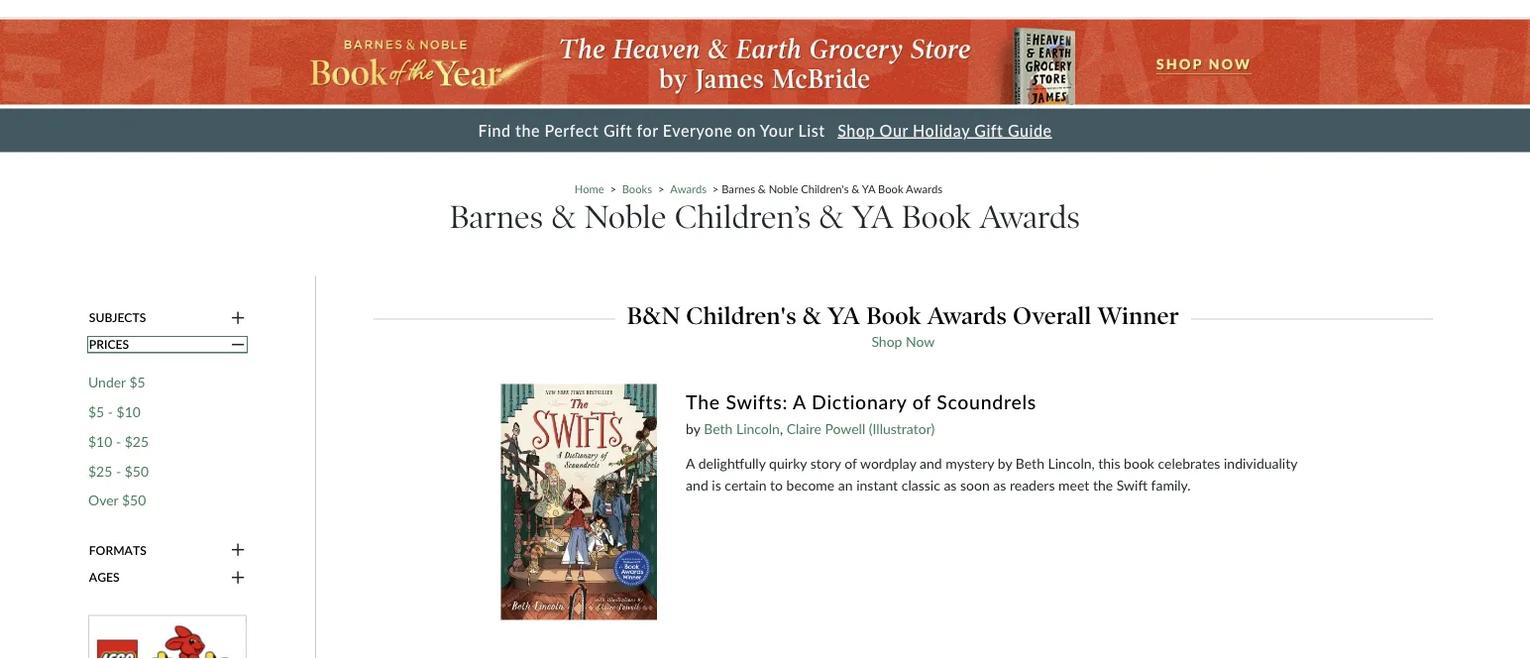 Task type: locate. For each thing, give the bounding box(es) containing it.
2 vertical spatial -
[[116, 462, 121, 479]]

1 vertical spatial by
[[998, 454, 1012, 471]]

plus image for ages
[[231, 569, 245, 586]]

0 horizontal spatial by
[[686, 420, 701, 437]]

home
[[575, 182, 604, 195]]

0 vertical spatial $25
[[125, 433, 149, 450]]

books
[[622, 182, 652, 195]]

and up classic
[[920, 454, 943, 471]]

1 plus image from the top
[[231, 542, 245, 559]]

1 vertical spatial children's
[[686, 301, 797, 330]]

your
[[760, 120, 794, 140]]

0 vertical spatial $5
[[129, 374, 145, 391]]

$50 down $10 - $25 'link'
[[125, 462, 149, 479]]

barnes & noble children's & ya book awards
[[722, 182, 943, 195]]

gift left for
[[604, 120, 633, 140]]

awards up now
[[928, 301, 1007, 330]]

0 vertical spatial noble
[[769, 182, 798, 195]]

minus arrow image
[[231, 309, 245, 326]]

classic
[[902, 476, 941, 493]]

$10 inside $10 - $25 'link'
[[88, 433, 112, 450]]

1 vertical spatial $5
[[88, 403, 104, 420]]

barnes
[[722, 182, 755, 195], [450, 198, 544, 236]]

and
[[920, 454, 943, 471], [686, 476, 709, 493]]

the
[[516, 120, 540, 140], [1093, 476, 1113, 493]]

of up an
[[845, 454, 857, 471]]

noble up barnes & noble children's & ya book awards
[[769, 182, 798, 195]]

mystery
[[946, 454, 995, 471]]

- down under
[[108, 403, 113, 420]]

barnes for barnes & noble children's & ya book awards
[[450, 198, 544, 236]]

0 vertical spatial ya
[[862, 182, 876, 195]]

0 vertical spatial by
[[686, 420, 701, 437]]

$25 up $25 - $50
[[125, 433, 149, 450]]

1 vertical spatial book
[[902, 198, 972, 236]]

0 horizontal spatial $10
[[88, 433, 112, 450]]

1 gift from the left
[[604, 120, 633, 140]]

1 vertical spatial barnes
[[450, 198, 544, 236]]

0 horizontal spatial of
[[845, 454, 857, 471]]

$5 - $10 link
[[88, 403, 141, 421]]

soon
[[961, 476, 990, 493]]

a left delightfully
[[686, 454, 695, 471]]

noble
[[769, 182, 798, 195], [584, 198, 667, 236]]

&
[[758, 182, 766, 195], [852, 182, 860, 195], [552, 198, 576, 236], [819, 198, 844, 236], [803, 301, 822, 330]]

lincoln,
[[1048, 454, 1095, 471]]

shop left now
[[872, 332, 903, 349]]

$50 right over
[[122, 492, 146, 509]]

0 horizontal spatial a
[[686, 454, 695, 471]]

of inside the swifts: a dictionary of scoundrels by beth lincoln , claire powell (illustrator)
[[913, 390, 931, 413]]

our
[[880, 120, 909, 140]]

0 vertical spatial plus image
[[231, 542, 245, 559]]

(illustrator)
[[869, 420, 935, 437]]

shop
[[838, 120, 875, 140], [872, 332, 903, 349]]

0 horizontal spatial beth
[[704, 420, 733, 437]]

1 horizontal spatial by
[[998, 454, 1012, 471]]

book for children's
[[902, 198, 972, 236]]

2 plus image from the top
[[231, 569, 245, 586]]

1 horizontal spatial $10
[[117, 403, 141, 420]]

0 horizontal spatial $5
[[88, 403, 104, 420]]

of
[[913, 390, 931, 413], [845, 454, 857, 471]]

1 horizontal spatial $25
[[125, 433, 149, 450]]

1 horizontal spatial beth
[[1016, 454, 1045, 471]]

1 horizontal spatial barnes
[[722, 182, 755, 195]]

0 horizontal spatial the
[[516, 120, 540, 140]]

celebrates
[[1158, 454, 1221, 471]]

everyone
[[663, 120, 733, 140]]

0 horizontal spatial gift
[[604, 120, 633, 140]]

ya for children's
[[862, 182, 876, 195]]

beth inside the swifts: a dictionary of scoundrels by beth lincoln , claire powell (illustrator)
[[704, 420, 733, 437]]

shop now link
[[872, 332, 935, 349]]

1 horizontal spatial the
[[1093, 476, 1113, 493]]

$5 inside under $5 link
[[129, 374, 145, 391]]

barnes up children's
[[722, 182, 755, 195]]

by
[[686, 420, 701, 437], [998, 454, 1012, 471]]

book
[[878, 182, 904, 195], [902, 198, 972, 236], [867, 301, 922, 330]]

the down this
[[1093, 476, 1113, 493]]

book up shop now link
[[867, 301, 922, 330]]

plus image up ages dropdown button
[[231, 542, 245, 559]]

story
[[811, 454, 841, 471]]

1 vertical spatial -
[[116, 433, 121, 450]]

-
[[108, 403, 113, 420], [116, 433, 121, 450], [116, 462, 121, 479]]

1 vertical spatial noble
[[584, 198, 667, 236]]

as left soon
[[944, 476, 957, 493]]

1 vertical spatial shop
[[872, 332, 903, 349]]

0 vertical spatial a
[[793, 390, 806, 413]]

1 vertical spatial beth
[[1016, 454, 1045, 471]]

1 vertical spatial $10
[[88, 433, 112, 450]]

by inside a delightfully quirky story of wordplay and mystery by beth lincoln, this book celebrates individuality and is certain to become an instant classic as soon as readers meet the swift family.
[[998, 454, 1012, 471]]

$5 right under
[[129, 374, 145, 391]]

b&n children's & ya book awards overall winner shop now
[[627, 301, 1180, 349]]

on
[[737, 120, 756, 140]]

now
[[906, 332, 935, 349]]

0 vertical spatial -
[[108, 403, 113, 420]]

ages
[[89, 570, 120, 584]]

overall
[[1013, 301, 1092, 330]]

children's up swifts:
[[686, 301, 797, 330]]

2 gift from the left
[[975, 120, 1004, 140]]

book down our
[[878, 182, 904, 195]]

1 vertical spatial plus image
[[231, 569, 245, 586]]

- for $5
[[108, 403, 113, 420]]

$5 - $10
[[88, 403, 141, 420]]

subjects button
[[88, 309, 247, 326]]

the swifts: a dictionary of scoundrels image
[[501, 384, 657, 620]]

2 vertical spatial ya
[[828, 301, 861, 330]]

the swifts: a dictionary of scoundrels by beth lincoln , claire powell (illustrator)
[[686, 390, 1037, 437]]

book down 'holiday'
[[902, 198, 972, 236]]

1 horizontal spatial a
[[793, 390, 806, 413]]

ya for children's
[[852, 198, 894, 236]]

barnes for barnes & noble children's & ya book awards
[[722, 182, 755, 195]]

by right mystery
[[998, 454, 1012, 471]]

awards down 'holiday'
[[906, 182, 943, 195]]

instant
[[857, 476, 898, 493]]

0 horizontal spatial as
[[944, 476, 957, 493]]

0 horizontal spatial noble
[[584, 198, 667, 236]]

noble down books link at the top
[[584, 198, 667, 236]]

children's down list on the top of page
[[801, 182, 849, 195]]

0 horizontal spatial children's
[[686, 301, 797, 330]]

1 horizontal spatial children's
[[801, 182, 849, 195]]

for
[[637, 120, 659, 140]]

by down the
[[686, 420, 701, 437]]

ya
[[862, 182, 876, 195], [852, 198, 894, 236], [828, 301, 861, 330]]

1 vertical spatial the
[[1093, 476, 1113, 493]]

0 vertical spatial beth
[[704, 420, 733, 437]]

2 as from the left
[[994, 476, 1007, 493]]

1 horizontal spatial gift
[[975, 120, 1004, 140]]

as
[[944, 476, 957, 493], [994, 476, 1007, 493]]

a
[[793, 390, 806, 413], [686, 454, 695, 471]]

of inside a delightfully quirky story of wordplay and mystery by beth lincoln, this book celebrates individuality and is certain to become an instant classic as soon as readers meet the swift family.
[[845, 454, 857, 471]]

$25 up over
[[88, 462, 112, 479]]

children's inside 'b&n children's & ya book awards overall winner shop now'
[[686, 301, 797, 330]]

claire
[[787, 420, 822, 437]]

wordplay
[[861, 454, 917, 471]]

0 horizontal spatial and
[[686, 476, 709, 493]]

1 horizontal spatial $5
[[129, 374, 145, 391]]

$25 - $50 link
[[88, 462, 149, 480]]

$10
[[117, 403, 141, 420], [88, 433, 112, 450]]

beth up readers
[[1016, 454, 1045, 471]]

$25
[[125, 433, 149, 450], [88, 462, 112, 479]]

awards
[[670, 182, 707, 195], [906, 182, 943, 195], [980, 198, 1081, 236], [928, 301, 1007, 330]]

1 as from the left
[[944, 476, 957, 493]]

subjects
[[89, 310, 146, 324]]

$25 inside 'link'
[[125, 433, 149, 450]]

guide
[[1008, 120, 1052, 140]]

gift
[[604, 120, 633, 140], [975, 120, 1004, 140]]

a delightfully quirky story of wordplay and mystery by beth lincoln, this book celebrates individuality and is certain to become an instant classic as soon as readers meet the swift family.
[[686, 454, 1298, 493]]

as right soon
[[994, 476, 1007, 493]]

beth down the
[[704, 420, 733, 437]]

beth
[[704, 420, 733, 437], [1016, 454, 1045, 471]]

0 vertical spatial book
[[878, 182, 904, 195]]

awards inside 'b&n children's & ya book awards overall winner shop now'
[[928, 301, 1007, 330]]

1 horizontal spatial and
[[920, 454, 943, 471]]

1 vertical spatial ya
[[852, 198, 894, 236]]

shop inside 'b&n children's & ya book awards overall winner shop now'
[[872, 332, 903, 349]]

perfect
[[545, 120, 599, 140]]

1 horizontal spatial as
[[994, 476, 1007, 493]]

1 horizontal spatial of
[[913, 390, 931, 413]]

$5
[[129, 374, 145, 391], [88, 403, 104, 420]]

2 vertical spatial book
[[867, 301, 922, 330]]

noble for children's
[[769, 182, 798, 195]]

0 vertical spatial children's
[[801, 182, 849, 195]]

barnes down find
[[450, 198, 544, 236]]

of up (illustrator) on the right bottom of the page
[[913, 390, 931, 413]]

0 horizontal spatial barnes
[[450, 198, 544, 236]]

$50
[[125, 462, 149, 479], [122, 492, 146, 509]]

plus image down formats dropdown button
[[231, 569, 245, 586]]

- down $10 - $25 'link'
[[116, 462, 121, 479]]

plus image
[[231, 542, 245, 559], [231, 569, 245, 586]]

formats
[[89, 543, 147, 557]]

0 vertical spatial barnes
[[722, 182, 755, 195]]

a up claire
[[793, 390, 806, 413]]

shop left our
[[838, 120, 875, 140]]

the right find
[[516, 120, 540, 140]]

and left "is"
[[686, 476, 709, 493]]

- up $25 - $50
[[116, 433, 121, 450]]

1 horizontal spatial noble
[[769, 182, 798, 195]]

1 vertical spatial $25
[[88, 462, 112, 479]]

$10 - $25
[[88, 433, 149, 450]]

1 vertical spatial $50
[[122, 492, 146, 509]]

0 vertical spatial $50
[[125, 462, 149, 479]]

children's
[[801, 182, 849, 195], [686, 301, 797, 330]]

1 vertical spatial a
[[686, 454, 695, 471]]

the
[[686, 390, 721, 413]]

$5 down under
[[88, 403, 104, 420]]

0 vertical spatial $10
[[117, 403, 141, 420]]

gift left guide
[[975, 120, 1004, 140]]

0 vertical spatial of
[[913, 390, 931, 413]]

meet
[[1059, 476, 1090, 493]]

prices
[[89, 337, 129, 352]]

1 vertical spatial of
[[845, 454, 857, 471]]

$10 down $5 - $10 'link'
[[88, 433, 112, 450]]

$10 up $10 - $25
[[117, 403, 141, 420]]



Task type: describe. For each thing, give the bounding box(es) containing it.
0 vertical spatial shop
[[838, 120, 875, 140]]

minus arrow image
[[231, 336, 245, 353]]

dictionary
[[812, 390, 907, 413]]

become
[[787, 476, 835, 493]]

the swifts: a dictionary of scoundrels link
[[686, 389, 1306, 417]]

home link
[[575, 182, 604, 195]]

claire powell (illustrator) link
[[787, 420, 935, 437]]

0 vertical spatial the
[[516, 120, 540, 140]]

swifts:
[[726, 390, 788, 413]]

to
[[770, 476, 783, 493]]

holiday
[[913, 120, 970, 140]]

$25 - $50
[[88, 462, 149, 479]]

0 vertical spatial and
[[920, 454, 943, 471]]

1 vertical spatial and
[[686, 476, 709, 493]]

$10 inside $5 - $10 'link'
[[117, 403, 141, 420]]

children's
[[675, 198, 811, 236]]

scoundrels
[[937, 390, 1037, 413]]

under $5
[[88, 374, 145, 391]]

b&n
[[627, 301, 680, 330]]

formats button
[[88, 542, 247, 559]]

book
[[1124, 454, 1155, 471]]

is
[[712, 476, 721, 493]]

a inside a delightfully quirky story of wordplay and mystery by beth lincoln, this book celebrates individuality and is certain to become an instant classic as soon as readers meet the swift family.
[[686, 454, 695, 471]]

awards right books link at the top
[[670, 182, 707, 195]]

barnes & noble children's & ya book awards
[[450, 198, 1081, 236]]

under
[[88, 374, 126, 391]]

beth lincoln link
[[704, 420, 780, 437]]

certain
[[725, 476, 767, 493]]

swift
[[1117, 476, 1148, 493]]

find
[[478, 120, 511, 140]]

winner
[[1098, 301, 1180, 330]]

ages button
[[88, 569, 247, 586]]

lincoln
[[737, 420, 780, 437]]

barnes & noble book of the year! the heaven & earth grocery store. shop now image
[[0, 19, 1531, 105]]

& inside 'b&n children's & ya book awards overall winner shop now'
[[803, 301, 822, 330]]

$10 - $25 link
[[88, 433, 149, 450]]

quirky
[[769, 454, 807, 471]]

ya inside 'b&n children's & ya book awards overall winner shop now'
[[828, 301, 861, 330]]

this
[[1099, 454, 1121, 471]]

advertisement region
[[88, 615, 247, 659]]

0 horizontal spatial $25
[[88, 462, 112, 479]]

by inside the swifts: a dictionary of scoundrels by beth lincoln , claire powell (illustrator)
[[686, 420, 701, 437]]

powell
[[825, 420, 866, 437]]

family.
[[1152, 476, 1191, 493]]

- for $10
[[116, 433, 121, 450]]

over $50 link
[[88, 492, 146, 509]]

prices button
[[88, 336, 247, 353]]

under $5 link
[[88, 374, 145, 391]]

individuality
[[1224, 454, 1298, 471]]

book inside 'b&n children's & ya book awards overall winner shop now'
[[867, 301, 922, 330]]

book for children's
[[878, 182, 904, 195]]

of for scoundrels
[[913, 390, 931, 413]]

noble for children's
[[584, 198, 667, 236]]

over
[[88, 492, 118, 509]]

awards down guide
[[980, 198, 1081, 236]]

the inside a delightfully quirky story of wordplay and mystery by beth lincoln, this book celebrates individuality and is certain to become an instant classic as soon as readers meet the swift family.
[[1093, 476, 1113, 493]]

of for wordplay
[[845, 454, 857, 471]]

delightfully
[[699, 454, 766, 471]]

$5 inside $5 - $10 'link'
[[88, 403, 104, 420]]

beth inside a delightfully quirky story of wordplay and mystery by beth lincoln, this book celebrates individuality and is certain to become an instant classic as soon as readers meet the swift family.
[[1016, 454, 1045, 471]]

over $50
[[88, 492, 146, 509]]

barnes & noble children's & ya book awards main content
[[0, 18, 1531, 659]]

list
[[799, 120, 826, 140]]

find the perfect gift for everyone on your list shop our holiday gift guide
[[478, 120, 1052, 140]]

readers
[[1010, 476, 1055, 493]]

books link
[[622, 182, 652, 195]]

plus image for formats
[[231, 542, 245, 559]]

awards link
[[670, 182, 707, 195]]

- for $25
[[116, 462, 121, 479]]

an
[[839, 476, 853, 493]]

,
[[780, 420, 783, 437]]

a inside the swifts: a dictionary of scoundrels by beth lincoln , claire powell (illustrator)
[[793, 390, 806, 413]]



Task type: vqa. For each thing, say whether or not it's contained in the screenshot.
'read' inside the "Read an Excerpt" tab panel
no



